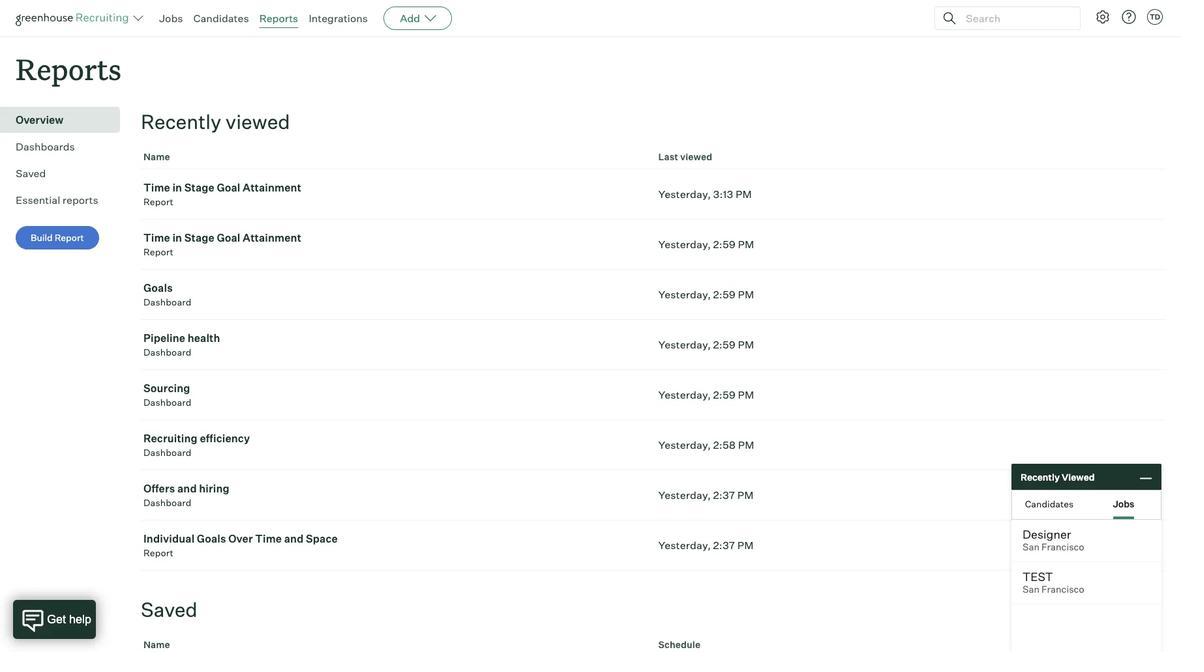 Task type: vqa. For each thing, say whether or not it's contained in the screenshot.


Task type: describe. For each thing, give the bounding box(es) containing it.
viewed for recently viewed
[[226, 110, 290, 134]]

individual
[[143, 533, 195, 546]]

saved link
[[16, 166, 115, 181]]

td
[[1150, 12, 1160, 22]]

attainment for yesterday, 2:59 pm
[[243, 232, 301, 245]]

0 vertical spatial saved
[[16, 167, 46, 180]]

recently viewed
[[141, 110, 290, 134]]

build
[[31, 232, 53, 243]]

4 yesterday, from the top
[[658, 339, 711, 352]]

pipeline
[[143, 332, 185, 345]]

san for test
[[1023, 584, 1040, 596]]

essential reports
[[16, 194, 98, 207]]

and inside 'offers and hiring dashboard'
[[177, 483, 197, 496]]

7 yesterday, from the top
[[658, 489, 711, 502]]

yesterday, 2:59 pm for time in stage goal attainment
[[658, 238, 754, 251]]

reports
[[62, 194, 98, 207]]

yesterday, 2:59 pm for pipeline health
[[658, 339, 754, 352]]

attainment for yesterday, 3:13 pm
[[243, 181, 301, 194]]

over
[[228, 533, 253, 546]]

offers
[[143, 483, 175, 496]]

greenhouse recruiting image
[[16, 10, 133, 26]]

goals inside individual goals over time and space report
[[197, 533, 226, 546]]

1 vertical spatial saved
[[141, 598, 198, 622]]

1 dashboard from the top
[[143, 297, 191, 308]]

viewed
[[1062, 472, 1095, 483]]

in for yesterday, 2:59 pm
[[172, 232, 182, 245]]

schedule
[[658, 640, 701, 651]]

yesterday, 2:59 pm for goals
[[658, 288, 754, 301]]

2:59 for goals
[[713, 288, 736, 301]]

essential
[[16, 194, 60, 207]]

time in stage goal attainment report for yesterday, 2:59 pm
[[143, 232, 301, 258]]

0 horizontal spatial jobs
[[159, 12, 183, 25]]

designer
[[1023, 528, 1071, 542]]

1 yesterday, from the top
[[658, 188, 711, 201]]

build report button
[[16, 226, 99, 250]]

integrations link
[[309, 12, 368, 25]]

recruiting efficiency dashboard
[[143, 433, 250, 459]]

stage for yesterday, 3:13 pm
[[184, 181, 215, 194]]

recently for recently viewed
[[141, 110, 221, 134]]

add
[[400, 12, 420, 25]]

test san francisco
[[1023, 570, 1084, 596]]

in for yesterday, 3:13 pm
[[172, 181, 182, 194]]

last
[[658, 151, 678, 163]]

integrations
[[309, 12, 368, 25]]

recently for recently viewed
[[1021, 472, 1060, 483]]

francisco for designer
[[1042, 542, 1084, 554]]

2 yesterday, from the top
[[658, 238, 711, 251]]

3 dashboard from the top
[[143, 397, 191, 408]]

0 vertical spatial reports
[[259, 12, 298, 25]]

reports link
[[259, 12, 298, 25]]

yesterday, 2:59 pm for sourcing
[[658, 389, 754, 402]]

time for yesterday, 2:59 pm
[[143, 232, 170, 245]]

overview
[[16, 114, 63, 127]]

individual goals over time and space report
[[143, 533, 338, 559]]

candidates link
[[193, 12, 249, 25]]

yesterday, 2:37 pm for offers and hiring
[[658, 489, 754, 502]]

dashboards link
[[16, 139, 115, 155]]



Task type: locate. For each thing, give the bounding box(es) containing it.
1 horizontal spatial candidates
[[1025, 499, 1074, 510]]

1 vertical spatial reports
[[16, 50, 121, 88]]

report
[[143, 196, 173, 208], [55, 232, 84, 243], [143, 247, 173, 258], [143, 548, 173, 559]]

5 yesterday, from the top
[[658, 389, 711, 402]]

goals up pipeline
[[143, 282, 173, 295]]

1 vertical spatial 2:37
[[713, 539, 735, 553]]

pm
[[736, 188, 752, 201], [738, 238, 754, 251], [738, 288, 754, 301], [738, 339, 754, 352], [738, 389, 754, 402], [738, 439, 754, 452], [737, 489, 754, 502], [737, 539, 754, 553]]

2 stage from the top
[[184, 232, 215, 245]]

1 vertical spatial stage
[[184, 232, 215, 245]]

san down the designer san francisco
[[1023, 584, 1040, 596]]

attainment
[[243, 181, 301, 194], [243, 232, 301, 245]]

goal for yesterday, 2:59 pm
[[217, 232, 240, 245]]

1 yesterday, 2:59 pm from the top
[[658, 238, 754, 251]]

yesterday,
[[658, 188, 711, 201], [658, 238, 711, 251], [658, 288, 711, 301], [658, 339, 711, 352], [658, 389, 711, 402], [658, 439, 711, 452], [658, 489, 711, 502], [658, 539, 711, 553]]

2 francisco from the top
[[1042, 584, 1084, 596]]

3 yesterday, 2:59 pm from the top
[[658, 339, 754, 352]]

0 vertical spatial name
[[143, 151, 170, 163]]

1 vertical spatial in
[[172, 232, 182, 245]]

and left space
[[284, 533, 304, 546]]

1 in from the top
[[172, 181, 182, 194]]

2 2:59 from the top
[[713, 288, 736, 301]]

td button
[[1147, 9, 1163, 25]]

dashboard inside recruiting efficiency dashboard
[[143, 448, 191, 459]]

0 vertical spatial jobs
[[159, 12, 183, 25]]

2:59 for sourcing
[[713, 389, 736, 402]]

goals
[[143, 282, 173, 295], [197, 533, 226, 546]]

sourcing
[[143, 382, 190, 395]]

francisco down the designer san francisco
[[1042, 584, 1084, 596]]

configure image
[[1095, 9, 1111, 25]]

name for schedule
[[143, 640, 170, 651]]

5 dashboard from the top
[[143, 498, 191, 509]]

1 horizontal spatial saved
[[141, 598, 198, 622]]

0 vertical spatial 2:37
[[713, 489, 735, 502]]

name for last viewed
[[143, 151, 170, 163]]

0 vertical spatial yesterday, 2:37 pm
[[658, 489, 754, 502]]

essential reports link
[[16, 193, 115, 208]]

1 vertical spatial recently
[[1021, 472, 1060, 483]]

0 vertical spatial goal
[[217, 181, 240, 194]]

space
[[306, 533, 338, 546]]

efficiency
[[200, 433, 250, 446]]

2 name from the top
[[143, 640, 170, 651]]

1 stage from the top
[[184, 181, 215, 194]]

jobs inside tab list
[[1113, 499, 1135, 510]]

0 horizontal spatial reports
[[16, 50, 121, 88]]

goals inside goals dashboard
[[143, 282, 173, 295]]

1 2:37 from the top
[[713, 489, 735, 502]]

in
[[172, 181, 182, 194], [172, 232, 182, 245]]

4 dashboard from the top
[[143, 448, 191, 459]]

3 yesterday, from the top
[[658, 288, 711, 301]]

4 yesterday, 2:59 pm from the top
[[658, 389, 754, 402]]

1 vertical spatial goals
[[197, 533, 226, 546]]

0 vertical spatial stage
[[184, 181, 215, 194]]

reports down greenhouse recruiting image
[[16, 50, 121, 88]]

2 vertical spatial time
[[255, 533, 282, 546]]

8 yesterday, from the top
[[658, 539, 711, 553]]

2 goal from the top
[[217, 232, 240, 245]]

0 vertical spatial francisco
[[1042, 542, 1084, 554]]

reports
[[259, 12, 298, 25], [16, 50, 121, 88]]

time in stage goal attainment report for yesterday, 3:13 pm
[[143, 181, 301, 208]]

3:13
[[713, 188, 733, 201]]

2:37
[[713, 489, 735, 502], [713, 539, 735, 553]]

yesterday, 2:37 pm for individual goals over time and space
[[658, 539, 754, 553]]

1 horizontal spatial and
[[284, 533, 304, 546]]

0 horizontal spatial recently
[[141, 110, 221, 134]]

name
[[143, 151, 170, 163], [143, 640, 170, 651]]

1 time in stage goal attainment report from the top
[[143, 181, 301, 208]]

1 vertical spatial name
[[143, 640, 170, 651]]

reports right "candidates" link
[[259, 12, 298, 25]]

pipeline health dashboard
[[143, 332, 220, 358]]

dashboard inside pipeline health dashboard
[[143, 347, 191, 358]]

1 attainment from the top
[[243, 181, 301, 194]]

dashboard down offers
[[143, 498, 191, 509]]

build report
[[31, 232, 84, 243]]

designer san francisco
[[1023, 528, 1084, 554]]

2 yesterday, 2:37 pm from the top
[[658, 539, 754, 553]]

dashboard down sourcing
[[143, 397, 191, 408]]

1 vertical spatial yesterday, 2:37 pm
[[658, 539, 754, 553]]

0 vertical spatial viewed
[[226, 110, 290, 134]]

0 vertical spatial and
[[177, 483, 197, 496]]

0 vertical spatial time
[[143, 181, 170, 194]]

0 vertical spatial attainment
[[243, 181, 301, 194]]

1 horizontal spatial recently
[[1021, 472, 1060, 483]]

4 2:59 from the top
[[713, 389, 736, 402]]

1 vertical spatial francisco
[[1042, 584, 1084, 596]]

1 horizontal spatial viewed
[[680, 151, 712, 163]]

time inside individual goals over time and space report
[[255, 533, 282, 546]]

san inside the designer san francisco
[[1023, 542, 1040, 554]]

stage for yesterday, 2:59 pm
[[184, 232, 215, 245]]

dashboard
[[143, 297, 191, 308], [143, 347, 191, 358], [143, 397, 191, 408], [143, 448, 191, 459], [143, 498, 191, 509]]

0 horizontal spatial goals
[[143, 282, 173, 295]]

san
[[1023, 542, 1040, 554], [1023, 584, 1040, 596]]

yesterday, 2:59 pm
[[658, 238, 754, 251], [658, 288, 754, 301], [658, 339, 754, 352], [658, 389, 754, 402]]

6 yesterday, from the top
[[658, 439, 711, 452]]

2 2:37 from the top
[[713, 539, 735, 553]]

2 san from the top
[[1023, 584, 1040, 596]]

0 horizontal spatial candidates
[[193, 12, 249, 25]]

and
[[177, 483, 197, 496], [284, 533, 304, 546]]

yesterday, 2:37 pm
[[658, 489, 754, 502], [658, 539, 754, 553]]

viewed for last viewed
[[680, 151, 712, 163]]

0 vertical spatial in
[[172, 181, 182, 194]]

1 vertical spatial san
[[1023, 584, 1040, 596]]

add button
[[384, 7, 452, 30]]

francisco
[[1042, 542, 1084, 554], [1042, 584, 1084, 596]]

tab list
[[1012, 491, 1161, 520]]

1 vertical spatial jobs
[[1113, 499, 1135, 510]]

overview link
[[16, 112, 115, 128]]

0 horizontal spatial saved
[[16, 167, 46, 180]]

3 2:59 from the top
[[713, 339, 736, 352]]

1 francisco from the top
[[1042, 542, 1084, 554]]

1 vertical spatial attainment
[[243, 232, 301, 245]]

2 dashboard from the top
[[143, 347, 191, 358]]

yesterday, 2:58 pm
[[658, 439, 754, 452]]

1 san from the top
[[1023, 542, 1040, 554]]

2:37 for offers and hiring
[[713, 489, 735, 502]]

1 vertical spatial time in stage goal attainment report
[[143, 232, 301, 258]]

test
[[1023, 570, 1053, 584]]

time for yesterday, 3:13 pm
[[143, 181, 170, 194]]

1 vertical spatial time
[[143, 232, 170, 245]]

health
[[188, 332, 220, 345]]

dashboard down pipeline
[[143, 347, 191, 358]]

last viewed
[[658, 151, 712, 163]]

0 vertical spatial time in stage goal attainment report
[[143, 181, 301, 208]]

dashboard down the recruiting
[[143, 448, 191, 459]]

goals left over
[[197, 533, 226, 546]]

1 horizontal spatial reports
[[259, 12, 298, 25]]

jobs link
[[159, 12, 183, 25]]

0 horizontal spatial and
[[177, 483, 197, 496]]

and inside individual goals over time and space report
[[284, 533, 304, 546]]

candidates
[[193, 12, 249, 25], [1025, 499, 1074, 510]]

goal
[[217, 181, 240, 194], [217, 232, 240, 245]]

dashboards
[[16, 140, 75, 153]]

0 horizontal spatial viewed
[[226, 110, 290, 134]]

0 vertical spatial candidates
[[193, 12, 249, 25]]

tab list containing candidates
[[1012, 491, 1161, 520]]

2 yesterday, 2:59 pm from the top
[[658, 288, 754, 301]]

1 vertical spatial viewed
[[680, 151, 712, 163]]

2 in from the top
[[172, 232, 182, 245]]

and left hiring
[[177, 483, 197, 496]]

2:59 for time in stage goal attainment
[[713, 238, 736, 251]]

francisco up test san francisco
[[1042, 542, 1084, 554]]

1 2:59 from the top
[[713, 238, 736, 251]]

1 yesterday, 2:37 pm from the top
[[658, 489, 754, 502]]

2 attainment from the top
[[243, 232, 301, 245]]

1 vertical spatial candidates
[[1025, 499, 1074, 510]]

2 time in stage goal attainment report from the top
[[143, 232, 301, 258]]

1 horizontal spatial jobs
[[1113, 499, 1135, 510]]

dashboard up pipeline
[[143, 297, 191, 308]]

2:59
[[713, 238, 736, 251], [713, 288, 736, 301], [713, 339, 736, 352], [713, 389, 736, 402]]

goals dashboard
[[143, 282, 191, 308]]

candidates down recently viewed
[[1025, 499, 1074, 510]]

francisco inside test san francisco
[[1042, 584, 1084, 596]]

sourcing dashboard
[[143, 382, 191, 408]]

2:58
[[713, 439, 736, 452]]

goal for yesterday, 3:13 pm
[[217, 181, 240, 194]]

1 horizontal spatial goals
[[197, 533, 226, 546]]

Search text field
[[963, 9, 1068, 28]]

francisco inside the designer san francisco
[[1042, 542, 1084, 554]]

0 vertical spatial recently
[[141, 110, 221, 134]]

recently
[[141, 110, 221, 134], [1021, 472, 1060, 483]]

san up the test
[[1023, 542, 1040, 554]]

stage
[[184, 181, 215, 194], [184, 232, 215, 245]]

san inside test san francisco
[[1023, 584, 1040, 596]]

offers and hiring dashboard
[[143, 483, 230, 509]]

yesterday, 3:13 pm
[[658, 188, 752, 201]]

td button
[[1145, 7, 1165, 27]]

1 goal from the top
[[217, 181, 240, 194]]

candidates right jobs link
[[193, 12, 249, 25]]

1 vertical spatial and
[[284, 533, 304, 546]]

time
[[143, 181, 170, 194], [143, 232, 170, 245], [255, 533, 282, 546]]

recruiting
[[143, 433, 198, 446]]

recently viewed
[[1021, 472, 1095, 483]]

1 name from the top
[[143, 151, 170, 163]]

saved
[[16, 167, 46, 180], [141, 598, 198, 622]]

0 vertical spatial goals
[[143, 282, 173, 295]]

time in stage goal attainment report
[[143, 181, 301, 208], [143, 232, 301, 258]]

hiring
[[199, 483, 230, 496]]

0 vertical spatial san
[[1023, 542, 1040, 554]]

san for designer
[[1023, 542, 1040, 554]]

viewed
[[226, 110, 290, 134], [680, 151, 712, 163]]

2:59 for pipeline health
[[713, 339, 736, 352]]

2:37 for individual goals over time and space
[[713, 539, 735, 553]]

report inside individual goals over time and space report
[[143, 548, 173, 559]]

dashboard inside 'offers and hiring dashboard'
[[143, 498, 191, 509]]

francisco for test
[[1042, 584, 1084, 596]]

report inside button
[[55, 232, 84, 243]]

jobs
[[159, 12, 183, 25], [1113, 499, 1135, 510]]

1 vertical spatial goal
[[217, 232, 240, 245]]



